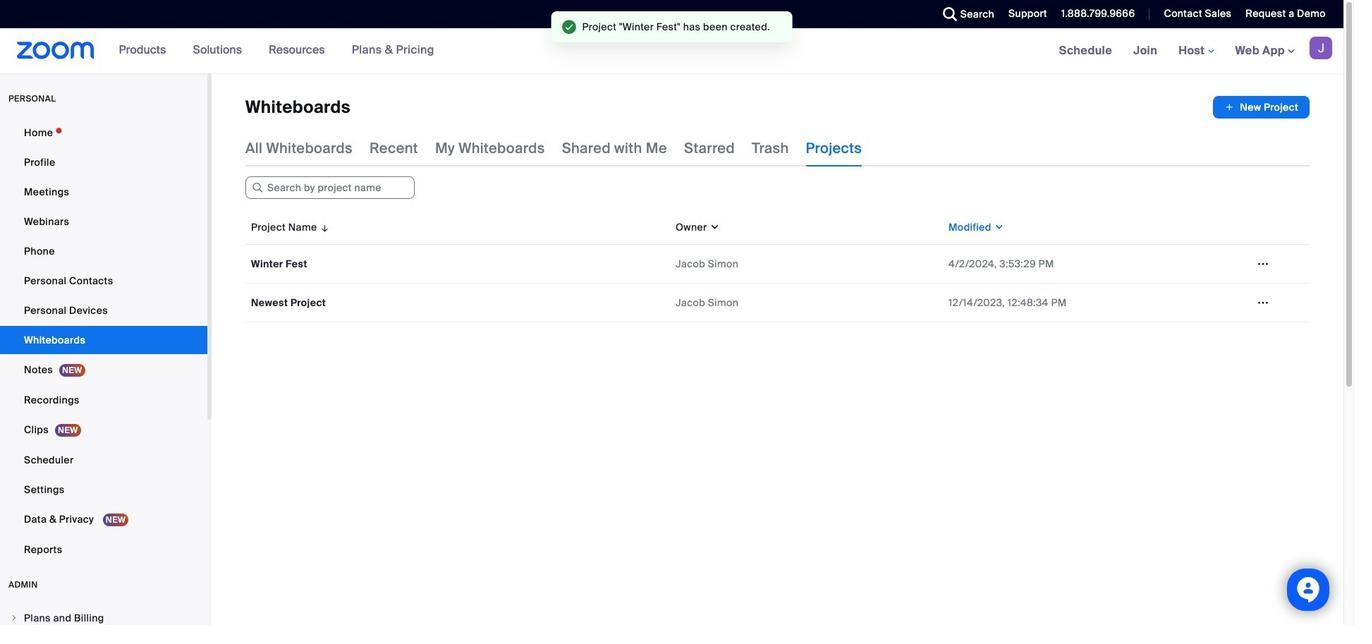 Task type: vqa. For each thing, say whether or not it's contained in the screenshot.
Open chat icon
no



Task type: locate. For each thing, give the bounding box(es) containing it.
2 edit project image from the top
[[1253, 296, 1275, 309]]

edit project image
[[1253, 258, 1275, 270], [1253, 296, 1275, 309]]

banner
[[0, 28, 1344, 74]]

0 vertical spatial edit project image
[[1253, 258, 1275, 270]]

menu item
[[0, 605, 207, 625]]

right image
[[10, 614, 18, 622]]

meetings navigation
[[1049, 28, 1344, 74]]

application
[[246, 210, 1321, 333]]

Search text field
[[246, 176, 415, 199]]

success image
[[562, 20, 577, 34]]

zoom logo image
[[17, 42, 94, 59]]

add image
[[1225, 100, 1235, 114]]

tabs of all whiteboard page tab list
[[246, 130, 862, 167]]

1 vertical spatial edit project image
[[1253, 296, 1275, 309]]

profile picture image
[[1310, 37, 1333, 59]]

personal menu menu
[[0, 119, 207, 565]]



Task type: describe. For each thing, give the bounding box(es) containing it.
1 edit project image from the top
[[1253, 258, 1275, 270]]

down image
[[992, 220, 1005, 234]]

arrow down image
[[317, 219, 330, 236]]

product information navigation
[[108, 28, 445, 73]]



